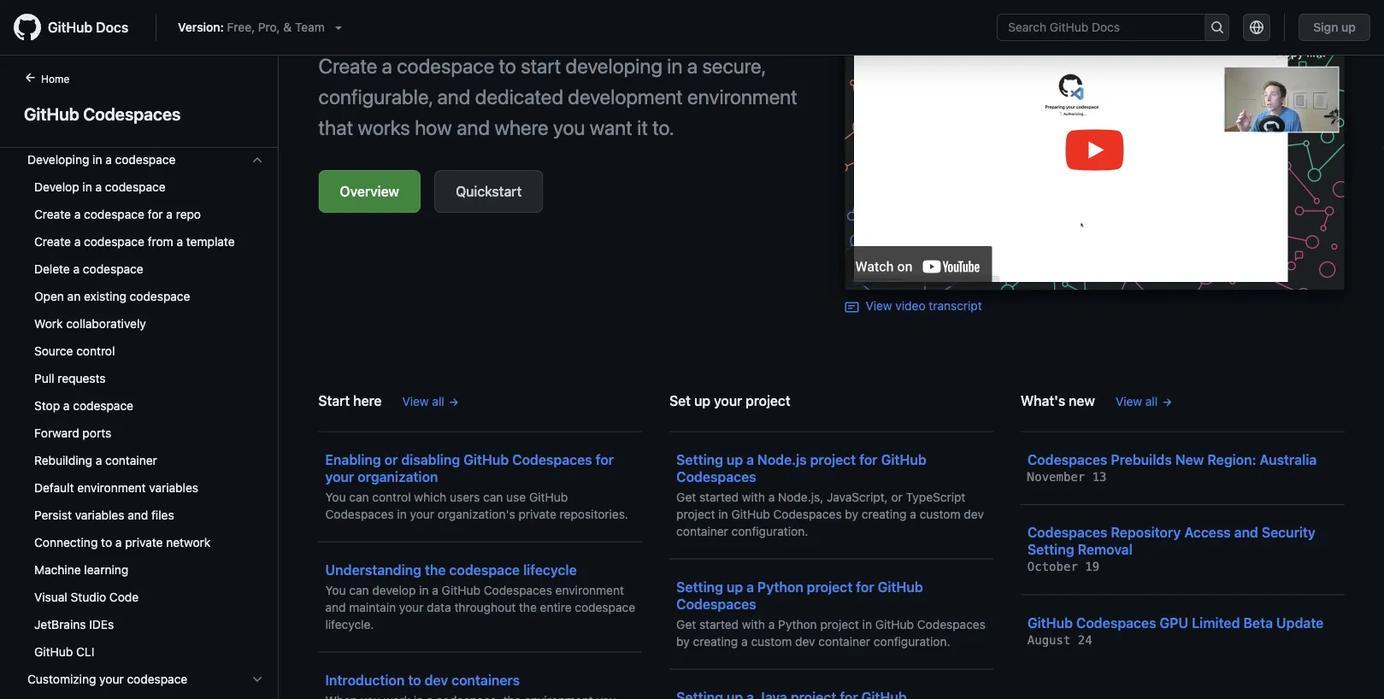 Task type: locate. For each thing, give the bounding box(es) containing it.
codespaces inside codespaces repository access and security setting removal october 19
[[1028, 525, 1108, 541]]

create up delete
[[34, 235, 71, 249]]

2 vertical spatial create
[[34, 235, 71, 249]]

0 vertical spatial the
[[425, 562, 446, 578]]

node.js
[[758, 452, 807, 468]]

1 vertical spatial with
[[742, 617, 765, 632]]

0 horizontal spatial view all link
[[402, 393, 460, 411]]

1 horizontal spatial to
[[408, 672, 421, 688]]

your right the set
[[714, 393, 742, 409]]

1 horizontal spatial dev
[[795, 635, 816, 649]]

github inside developing in a codespace element
[[34, 645, 73, 659]]

1 horizontal spatial custom
[[920, 507, 961, 521]]

0 vertical spatial to
[[499, 54, 516, 78]]

1 horizontal spatial environment
[[556, 583, 624, 597]]

sc 9kayk9 0 image
[[251, 153, 264, 167]]

transcript
[[929, 299, 982, 313]]

2 vertical spatial container
[[819, 635, 871, 649]]

19
[[1086, 560, 1100, 574]]

13
[[1093, 470, 1107, 484]]

sc 9kayk9 0 image
[[251, 673, 264, 687]]

0 vertical spatial get
[[677, 490, 696, 504]]

container inside setting up a python project for github codespaces get started with a python project in github codespaces by creating a custom dev container configuration.
[[819, 635, 871, 649]]

delete
[[34, 262, 70, 276]]

1 vertical spatial get
[[677, 617, 696, 632]]

&
[[283, 20, 292, 34]]

or up organization
[[385, 452, 398, 468]]

view right new
[[1116, 394, 1143, 408]]

a inside developing in a codespace dropdown button
[[105, 153, 112, 167]]

container inside developing in a codespace element
[[105, 454, 157, 468]]

1 horizontal spatial view all link
[[1116, 393, 1173, 411]]

dev inside setting up a python project for github codespaces get started with a python project in github codespaces by creating a custom dev container configuration.
[[795, 635, 816, 649]]

develop
[[372, 583, 416, 597]]

1 vertical spatial creating
[[693, 635, 738, 649]]

stop a codespace link
[[21, 393, 271, 420]]

by inside setting up a node.js project for github codespaces get started with a node.js, javascript, or typescript project in github codespaces by creating a custom dev container configuration.
[[845, 507, 859, 521]]

get inside setting up a node.js project for github codespaces get started with a node.js, javascript, or typescript project in github codespaces by creating a custom dev container configuration.
[[677, 490, 696, 504]]

and inside codespaces repository access and security setting removal october 19
[[1235, 525, 1259, 541]]

configuration.
[[732, 524, 808, 538], [874, 635, 951, 649]]

0 vertical spatial with
[[742, 490, 765, 504]]

codespace down delete a codespace link
[[130, 289, 190, 304]]

0 vertical spatial configuration.
[[732, 524, 808, 538]]

0 horizontal spatial by
[[677, 635, 690, 649]]

environment inside developing in a codespace element
[[77, 481, 146, 495]]

1 horizontal spatial or
[[892, 490, 903, 504]]

customizing your codespace button
[[21, 666, 271, 694]]

0 vertical spatial you
[[325, 490, 346, 504]]

0 vertical spatial custom
[[920, 507, 961, 521]]

control inside developing in a codespace element
[[76, 344, 115, 358]]

1 vertical spatial or
[[892, 490, 903, 504]]

november 13 element
[[1028, 470, 1107, 484]]

0 horizontal spatial custom
[[751, 635, 792, 649]]

to right introduction
[[408, 672, 421, 688]]

for for setting up a python project for github codespaces
[[856, 579, 875, 595]]

create down the triangle down icon
[[319, 54, 377, 78]]

docs
[[96, 19, 128, 35]]

github codespaces documentation create a codespace to start developing in a secure, configurable, and dedicated development environment that works how and where you want it to.
[[319, 14, 798, 139]]

stop a codespace
[[34, 399, 133, 413]]

a inside develop in a codespace link
[[95, 180, 102, 194]]

2 vertical spatial setting
[[677, 579, 723, 595]]

open an existing codespace
[[34, 289, 190, 304]]

persist variables and files
[[34, 508, 174, 523]]

start
[[521, 54, 561, 78]]

or
[[385, 452, 398, 468], [892, 490, 903, 504]]

0 vertical spatial dev
[[964, 507, 984, 521]]

1 started from the top
[[700, 490, 739, 504]]

version:
[[178, 20, 224, 34]]

ides
[[89, 618, 114, 632]]

2 horizontal spatial container
[[819, 635, 871, 649]]

1 horizontal spatial view all
[[1116, 394, 1158, 408]]

for inside developing in a codespace element
[[148, 207, 163, 222]]

codespace up open an existing codespace
[[83, 262, 143, 276]]

environment up entire
[[556, 583, 624, 597]]

1 vertical spatial container
[[677, 524, 729, 538]]

1 get from the top
[[677, 490, 696, 504]]

0 vertical spatial started
[[700, 490, 739, 504]]

for for setting up a node.js project for github codespaces
[[860, 452, 878, 468]]

0 vertical spatial creating
[[862, 507, 907, 521]]

2 view all from the left
[[1116, 394, 1158, 408]]

setting inside setting up a node.js project for github codespaces get started with a node.js, javascript, or typescript project in github codespaces by creating a custom dev container configuration.
[[677, 452, 723, 468]]

view
[[866, 299, 893, 313], [402, 394, 429, 408], [1116, 394, 1143, 408]]

setting inside codespaces repository access and security setting removal october 19
[[1028, 542, 1075, 558]]

variables down default environment variables
[[75, 508, 124, 523]]

1 view all from the left
[[402, 394, 445, 408]]

view right link image
[[866, 299, 893, 313]]

up for set up your project
[[695, 393, 711, 409]]

setting up a python project for github codespaces get started with a python project in github codespaces by creating a custom dev container configuration.
[[677, 579, 986, 649]]

create
[[319, 54, 377, 78], [34, 207, 71, 222], [34, 235, 71, 249]]

0 horizontal spatial the
[[425, 562, 446, 578]]

2 horizontal spatial dev
[[964, 507, 984, 521]]

0 horizontal spatial to
[[101, 536, 112, 550]]

1 horizontal spatial view
[[866, 299, 893, 313]]

august 24 element
[[1028, 633, 1093, 647]]

environment up persist variables and files
[[77, 481, 146, 495]]

up inside setting up a python project for github codespaces get started with a python project in github codespaces by creating a custom dev container configuration.
[[727, 579, 743, 595]]

all up disabling
[[432, 394, 445, 408]]

2 vertical spatial environment
[[556, 583, 624, 597]]

1 vertical spatial private
[[125, 536, 163, 550]]

0 horizontal spatial control
[[76, 344, 115, 358]]

and right the how
[[457, 115, 490, 139]]

2 with from the top
[[742, 617, 765, 632]]

0 horizontal spatial dev
[[425, 672, 448, 688]]

requests
[[58, 372, 106, 386]]

can up maintain
[[349, 583, 369, 597]]

all up prebuilds
[[1146, 394, 1158, 408]]

view all link
[[402, 393, 460, 411], [1116, 393, 1173, 411]]

view video transcript link
[[845, 299, 982, 314]]

0 horizontal spatial view
[[402, 394, 429, 408]]

create inside "link"
[[34, 235, 71, 249]]

view all link up disabling
[[402, 393, 460, 411]]

with for python
[[742, 617, 765, 632]]

create a codespace for a repo
[[34, 207, 201, 222]]

gpu
[[1160, 615, 1189, 631]]

codespaces
[[412, 14, 568, 46], [83, 103, 181, 124], [512, 452, 592, 468], [1028, 452, 1108, 468], [677, 469, 757, 485], [325, 507, 394, 521], [774, 507, 842, 521], [1028, 525, 1108, 541], [484, 583, 552, 597], [677, 596, 757, 612], [1077, 615, 1157, 631], [917, 617, 986, 632]]

custom inside setting up a python project for github codespaces get started with a python project in github codespaces by creating a custom dev container configuration.
[[751, 635, 792, 649]]

setting inside setting up a python project for github codespaces get started with a python project in github codespaces by creating a custom dev container configuration.
[[677, 579, 723, 595]]

environment
[[688, 85, 798, 109], [77, 481, 146, 495], [556, 583, 624, 597]]

1 all from the left
[[432, 394, 445, 408]]

in inside github codespaces documentation create a codespace to start developing in a secure, configurable, and dedicated development environment that works how and where you want it to.
[[667, 54, 683, 78]]

to up the dedicated
[[499, 54, 516, 78]]

set
[[670, 393, 691, 409]]

1 vertical spatial setting
[[1028, 542, 1075, 558]]

the up data
[[425, 562, 446, 578]]

started inside setting up a python project for github codespaces get started with a python project in github codespaces by creating a custom dev container configuration.
[[700, 617, 739, 632]]

a inside delete a codespace link
[[73, 262, 80, 276]]

github
[[319, 14, 407, 46], [48, 19, 93, 35], [24, 103, 79, 124], [464, 452, 509, 468], [881, 452, 927, 468], [529, 490, 568, 504], [732, 507, 770, 521], [878, 579, 923, 595], [442, 583, 481, 597], [1028, 615, 1073, 631], [876, 617, 914, 632], [34, 645, 73, 659]]

developing in a codespace element
[[14, 146, 278, 666], [14, 174, 278, 666]]

0 horizontal spatial all
[[432, 394, 445, 408]]

to for introduction to dev containers
[[408, 672, 421, 688]]

to up "learning"
[[101, 536, 112, 550]]

create down develop
[[34, 207, 71, 222]]

and right access
[[1235, 525, 1259, 541]]

private down persist variables and files link at the bottom left of page
[[125, 536, 163, 550]]

a inside stop a codespace link
[[63, 399, 70, 413]]

environment inside github codespaces documentation create a codespace to start developing in a secure, configurable, and dedicated development environment that works how and where you want it to.
[[688, 85, 798, 109]]

files
[[151, 508, 174, 523]]

2 started from the top
[[700, 617, 739, 632]]

lifecycle.
[[325, 617, 374, 632]]

0 horizontal spatial configuration.
[[732, 524, 808, 538]]

1 vertical spatial variables
[[75, 508, 124, 523]]

0 vertical spatial private
[[519, 507, 557, 521]]

dev inside setting up a node.js project for github codespaces get started with a node.js, javascript, or typescript project in github codespaces by creating a custom dev container configuration.
[[964, 507, 984, 521]]

1 you from the top
[[325, 490, 346, 504]]

configurable,
[[319, 85, 433, 109]]

0 vertical spatial environment
[[688, 85, 798, 109]]

october
[[1028, 560, 1078, 574]]

to inside developing in a codespace element
[[101, 536, 112, 550]]

view inside view video transcript link
[[866, 299, 893, 313]]

studio
[[71, 591, 106, 605]]

your inside understanding the codespace lifecycle you can develop in a github codespaces environment and maintain your data throughout the entire codespace lifecycle.
[[399, 600, 424, 614]]

codespace down github cli link
[[127, 673, 188, 687]]

dev inside introduction to dev containers link
[[425, 672, 448, 688]]

1 horizontal spatial configuration.
[[874, 635, 951, 649]]

link image
[[845, 300, 859, 314]]

1 horizontal spatial the
[[519, 600, 537, 614]]

team
[[295, 20, 325, 34]]

in
[[667, 54, 683, 78], [92, 153, 102, 167], [82, 180, 92, 194], [397, 507, 407, 521], [719, 507, 728, 521], [419, 583, 429, 597], [863, 617, 872, 632]]

codespace inside "link"
[[84, 235, 144, 249]]

with inside setting up a node.js project for github codespaces get started with a node.js, javascript, or typescript project in github codespaces by creating a custom dev container configuration.
[[742, 490, 765, 504]]

for inside setting up a node.js project for github codespaces get started with a node.js, javascript, or typescript project in github codespaces by creating a custom dev container configuration.
[[860, 452, 878, 468]]

you
[[325, 490, 346, 504], [325, 583, 346, 597]]

control down organization
[[372, 490, 411, 504]]

1 vertical spatial custom
[[751, 635, 792, 649]]

1 view all link from the left
[[402, 393, 460, 411]]

and left files
[[128, 508, 148, 523]]

your down the develop
[[399, 600, 424, 614]]

disabling
[[401, 452, 460, 468]]

view all right new
[[1116, 394, 1158, 408]]

0 horizontal spatial creating
[[693, 635, 738, 649]]

0 vertical spatial variables
[[149, 481, 198, 495]]

control
[[76, 344, 115, 358], [372, 490, 411, 504]]

2 view all link from the left
[[1116, 393, 1173, 411]]

None search field
[[997, 14, 1230, 41]]

up inside 'link'
[[1342, 20, 1356, 34]]

setting up a node.js project for github codespaces get started with a node.js, javascript, or typescript project in github codespaces by creating a custom dev container configuration.
[[677, 452, 984, 538]]

2 vertical spatial dev
[[425, 672, 448, 688]]

rebuilding
[[34, 454, 92, 468]]

can down enabling
[[349, 490, 369, 504]]

codespace up develop in a codespace link
[[115, 153, 176, 167]]

source
[[34, 344, 73, 358]]

select language: current language is english image
[[1251, 21, 1264, 34]]

2 horizontal spatial view
[[1116, 394, 1143, 408]]

node.js,
[[778, 490, 824, 504]]

1 horizontal spatial private
[[519, 507, 557, 521]]

environment down secure,
[[688, 85, 798, 109]]

1 vertical spatial you
[[325, 583, 346, 597]]

github inside github codespaces gpu limited beta update august 24
[[1028, 615, 1073, 631]]

0 vertical spatial by
[[845, 507, 859, 521]]

creating
[[862, 507, 907, 521], [693, 635, 738, 649]]

codespace down create a codespace for a repo
[[84, 235, 144, 249]]

0 vertical spatial container
[[105, 454, 157, 468]]

set up your project
[[670, 393, 791, 409]]

by inside setting up a python project for github codespaces get started with a python project in github codespaces by creating a custom dev container configuration.
[[677, 635, 690, 649]]

create a codespace from a template link
[[21, 228, 271, 256]]

in inside enabling or disabling github codespaces for your organization you can control which users can use github codespaces in your organization's private repositories.
[[397, 507, 407, 521]]

0 horizontal spatial container
[[105, 454, 157, 468]]

1 vertical spatial to
[[101, 536, 112, 550]]

2 vertical spatial to
[[408, 672, 421, 688]]

1 vertical spatial control
[[372, 490, 411, 504]]

started
[[700, 490, 739, 504], [700, 617, 739, 632]]

pro,
[[258, 20, 280, 34]]

0 vertical spatial or
[[385, 452, 398, 468]]

0 vertical spatial setting
[[677, 452, 723, 468]]

create a codespace from a template
[[34, 235, 235, 249]]

private down use
[[519, 507, 557, 521]]

1 horizontal spatial all
[[1146, 394, 1158, 408]]

get inside setting up a python project for github codespaces get started with a python project in github codespaces by creating a custom dev container configuration.
[[677, 617, 696, 632]]

0 horizontal spatial or
[[385, 452, 398, 468]]

you down enabling
[[325, 490, 346, 504]]

github codespaces gpu limited beta update august 24
[[1028, 615, 1324, 647]]

1 horizontal spatial control
[[372, 490, 411, 504]]

1 vertical spatial create
[[34, 207, 71, 222]]

with
[[742, 490, 765, 504], [742, 617, 765, 632]]

environment inside understanding the codespace lifecycle you can develop in a github codespaces environment and maintain your data throughout the entire codespace lifecycle.
[[556, 583, 624, 597]]

github cli
[[34, 645, 94, 659]]

0 horizontal spatial environment
[[77, 481, 146, 495]]

overview
[[340, 183, 399, 200]]

1 developing in a codespace element from the top
[[14, 146, 278, 666]]

your down github cli link
[[99, 673, 124, 687]]

cli
[[76, 645, 94, 659]]

started for setting up a python project for github codespaces
[[700, 617, 739, 632]]

codespace up the how
[[397, 54, 495, 78]]

for inside enabling or disabling github codespaces for your organization you can control which users can use github codespaces in your organization's private repositories.
[[596, 452, 614, 468]]

1 horizontal spatial container
[[677, 524, 729, 538]]

can
[[349, 490, 369, 504], [483, 490, 503, 504], [349, 583, 369, 597]]

with inside setting up a python project for github codespaces get started with a python project in github codespaces by creating a custom dev container configuration.
[[742, 617, 765, 632]]

connecting to a private network link
[[21, 529, 271, 557]]

1 vertical spatial environment
[[77, 481, 146, 495]]

or inside setting up a node.js project for github codespaces get started with a node.js, javascript, or typescript project in github codespaces by creating a custom dev container configuration.
[[892, 490, 903, 504]]

container
[[105, 454, 157, 468], [677, 524, 729, 538], [819, 635, 871, 649]]

get
[[677, 490, 696, 504], [677, 617, 696, 632]]

1 with from the top
[[742, 490, 765, 504]]

for inside setting up a python project for github codespaces get started with a python project in github codespaces by creating a custom dev container configuration.
[[856, 579, 875, 595]]

0 vertical spatial create
[[319, 54, 377, 78]]

video
[[896, 299, 926, 313]]

to
[[499, 54, 516, 78], [101, 536, 112, 550], [408, 672, 421, 688]]

users
[[450, 490, 480, 504]]

view all link up prebuilds
[[1116, 393, 1173, 411]]

1 vertical spatial dev
[[795, 635, 816, 649]]

1 vertical spatial by
[[677, 635, 690, 649]]

codespaces repository access and security setting removal october 19
[[1028, 525, 1316, 574]]

limited
[[1192, 615, 1241, 631]]

and up the how
[[437, 85, 471, 109]]

machine learning link
[[21, 557, 271, 584]]

create for create a codespace for a repo
[[34, 207, 71, 222]]

view all right here at the left of the page
[[402, 394, 445, 408]]

your
[[714, 393, 742, 409], [325, 469, 354, 485], [410, 507, 434, 521], [399, 600, 424, 614], [99, 673, 124, 687]]

machine
[[34, 563, 81, 577]]

codespace inside dropdown button
[[127, 673, 188, 687]]

and up lifecycle.
[[325, 600, 346, 614]]

2 all from the left
[[1146, 394, 1158, 408]]

2 horizontal spatial environment
[[688, 85, 798, 109]]

up inside setting up a node.js project for github codespaces get started with a node.js, javascript, or typescript project in github codespaces by creating a custom dev container configuration.
[[727, 452, 743, 468]]

it
[[637, 115, 648, 139]]

jetbrains ides
[[34, 618, 114, 632]]

2 horizontal spatial to
[[499, 54, 516, 78]]

2 get from the top
[[677, 617, 696, 632]]

0 horizontal spatial private
[[125, 536, 163, 550]]

to for connecting to a private network
[[101, 536, 112, 550]]

2 you from the top
[[325, 583, 346, 597]]

2 developing in a codespace element from the top
[[14, 174, 278, 666]]

introduction to dev containers
[[325, 672, 520, 688]]

1 vertical spatial the
[[519, 600, 537, 614]]

1 horizontal spatial creating
[[862, 507, 907, 521]]

dedicated
[[475, 85, 564, 109]]

1 vertical spatial configuration.
[[874, 635, 951, 649]]

view all link for what's new
[[1116, 393, 1173, 411]]

version: free, pro, & team
[[178, 20, 325, 34]]

how
[[415, 115, 452, 139]]

can left use
[[483, 490, 503, 504]]

the left entire
[[519, 600, 537, 614]]

all for new
[[1146, 394, 1158, 408]]

control inside enabling or disabling github codespaces for your organization you can control which users can use github codespaces in your organization's private repositories.
[[372, 490, 411, 504]]

view all link for start here
[[402, 393, 460, 411]]

0 horizontal spatial view all
[[402, 394, 445, 408]]

0 vertical spatial control
[[76, 344, 115, 358]]

view right here at the left of the page
[[402, 394, 429, 408]]

you inside understanding the codespace lifecycle you can develop in a github codespaces environment and maintain your data throughout the entire codespace lifecycle.
[[325, 583, 346, 597]]

variables up files
[[149, 481, 198, 495]]

started inside setting up a node.js project for github codespaces get started with a node.js, javascript, or typescript project in github codespaces by creating a custom dev container configuration.
[[700, 490, 739, 504]]

1 horizontal spatial by
[[845, 507, 859, 521]]

python
[[758, 579, 804, 595], [778, 617, 817, 632]]

custom inside setting up a node.js project for github codespaces get started with a node.js, javascript, or typescript project in github codespaces by creating a custom dev container configuration.
[[920, 507, 961, 521]]

github codespaces
[[24, 103, 181, 124]]

1 vertical spatial started
[[700, 617, 739, 632]]

or left typescript
[[892, 490, 903, 504]]

your down enabling
[[325, 469, 354, 485]]

learning
[[84, 563, 128, 577]]

github inside understanding the codespace lifecycle you can develop in a github codespaces environment and maintain your data throughout the entire codespace lifecycle.
[[442, 583, 481, 597]]

you up lifecycle.
[[325, 583, 346, 597]]

0 horizontal spatial variables
[[75, 508, 124, 523]]

control down work collaboratively
[[76, 344, 115, 358]]



Task type: vqa. For each thing, say whether or not it's contained in the screenshot.


Task type: describe. For each thing, give the bounding box(es) containing it.
visual studio code link
[[21, 584, 271, 611]]

persist variables and files link
[[21, 502, 271, 529]]

home link
[[17, 71, 97, 88]]

you inside enabling or disabling github codespaces for your organization you can control which users can use github codespaces in your organization's private repositories.
[[325, 490, 346, 504]]

removal
[[1078, 542, 1133, 558]]

pull
[[34, 372, 54, 386]]

use
[[506, 490, 526, 504]]

triangle down image
[[332, 21, 345, 34]]

codespace inside dropdown button
[[115, 153, 176, 167]]

github codespaces link
[[21, 101, 257, 127]]

default
[[34, 481, 74, 495]]

codespaces inside github codespaces gpu limited beta update august 24
[[1077, 615, 1157, 631]]

work collaboratively link
[[21, 310, 271, 338]]

containers
[[452, 672, 520, 688]]

work collaboratively
[[34, 317, 146, 331]]

stop
[[34, 399, 60, 413]]

can inside understanding the codespace lifecycle you can develop in a github codespaces environment and maintain your data throughout the entire codespace lifecycle.
[[349, 583, 369, 597]]

or inside enabling or disabling github codespaces for your organization you can control which users can use github codespaces in your organization's private repositories.
[[385, 452, 398, 468]]

create for create a codespace from a template
[[34, 235, 71, 249]]

code
[[109, 591, 139, 605]]

view video transcript
[[866, 299, 982, 313]]

organization
[[358, 469, 438, 485]]

codespace inside github codespaces documentation create a codespace to start developing in a secure, configurable, and dedicated development environment that works how and where you want it to.
[[397, 54, 495, 78]]

for for enabling or disabling github codespaces for your organization
[[596, 452, 614, 468]]

private inside enabling or disabling github codespaces for your organization you can control which users can use github codespaces in your organization's private repositories.
[[519, 507, 557, 521]]

codespaces inside understanding the codespace lifecycle you can develop in a github codespaces environment and maintain your data throughout the entire codespace lifecycle.
[[484, 583, 552, 597]]

1 horizontal spatial variables
[[149, 481, 198, 495]]

that
[[319, 115, 353, 139]]

setting for setting up a python project for github codespaces
[[677, 579, 723, 595]]

quickstart link
[[434, 170, 543, 213]]

github inside github codespaces documentation create a codespace to start developing in a secure, configurable, and dedicated development environment that works how and where you want it to.
[[319, 14, 407, 46]]

pull requests link
[[21, 365, 271, 393]]

work
[[34, 317, 63, 331]]

container inside setting up a node.js project for github codespaces get started with a node.js, javascript, or typescript project in github codespaces by creating a custom dev container configuration.
[[677, 524, 729, 538]]

visual studio code
[[34, 591, 139, 605]]

lifecycle
[[523, 562, 577, 578]]

github codespaces element
[[0, 3, 279, 700]]

up for sign up
[[1342, 20, 1356, 34]]

ports
[[82, 426, 111, 440]]

create inside github codespaces documentation create a codespace to start developing in a secure, configurable, and dedicated development environment that works how and where you want it to.
[[319, 54, 377, 78]]

what's
[[1021, 393, 1066, 409]]

persist
[[34, 508, 72, 523]]

sign up
[[1314, 20, 1356, 34]]

secure,
[[702, 54, 766, 78]]

here
[[353, 393, 382, 409]]

developing
[[27, 153, 89, 167]]

understanding
[[325, 562, 422, 578]]

codespace down the develop in a codespace
[[84, 207, 144, 222]]

forward ports
[[34, 426, 111, 440]]

sign
[[1314, 20, 1339, 34]]

open
[[34, 289, 64, 304]]

codespace right entire
[[575, 600, 636, 614]]

access
[[1185, 525, 1231, 541]]

codespace up throughout in the bottom of the page
[[449, 562, 520, 578]]

a inside rebuilding a container link
[[96, 454, 102, 468]]

creating inside setting up a python project for github codespaces get started with a python project in github codespaces by creating a custom dev container configuration.
[[693, 635, 738, 649]]

with for node.js
[[742, 490, 765, 504]]

codespaces inside codespaces prebuilds new region: australia november 13
[[1028, 452, 1108, 468]]

forward
[[34, 426, 79, 440]]

documentation
[[574, 14, 761, 46]]

up for setting up a python project for github codespaces get started with a python project in github codespaces by creating a custom dev container configuration.
[[727, 579, 743, 595]]

maintain
[[349, 600, 396, 614]]

get for setting up a python project for github codespaces
[[677, 617, 696, 632]]

your inside dropdown button
[[99, 673, 124, 687]]

view for codespaces prebuilds new region: australia
[[1116, 394, 1143, 408]]

an
[[67, 289, 81, 304]]

repo
[[176, 207, 201, 222]]

your down the which
[[410, 507, 434, 521]]

to inside github codespaces documentation create a codespace to start developing in a secure, configurable, and dedicated development environment that works how and where you want it to.
[[499, 54, 516, 78]]

a inside connecting to a private network link
[[115, 536, 122, 550]]

home
[[41, 73, 70, 85]]

works
[[358, 115, 410, 139]]

october 19 element
[[1028, 560, 1100, 574]]

throughout
[[455, 600, 516, 614]]

view all for start here
[[402, 394, 445, 408]]

get for setting up a node.js project for github codespaces
[[677, 490, 696, 504]]

24
[[1078, 633, 1093, 647]]

rebuilding a container
[[34, 454, 157, 468]]

beta
[[1244, 615, 1273, 631]]

enabling
[[325, 452, 381, 468]]

a inside understanding the codespace lifecycle you can develop in a github codespaces environment and maintain your data throughout the entire codespace lifecycle.
[[432, 583, 439, 597]]

codespaces inside github codespaces documentation create a codespace to start developing in a secure, configurable, and dedicated development environment that works how and where you want it to.
[[412, 14, 568, 46]]

developing in a codespace element containing develop in a codespace
[[14, 174, 278, 666]]

source control
[[34, 344, 115, 358]]

all for disabling
[[432, 394, 445, 408]]

setting for setting up a node.js project for github codespaces
[[677, 452, 723, 468]]

private inside developing in a codespace element
[[125, 536, 163, 550]]

in inside setting up a node.js project for github codespaces get started with a node.js, javascript, or typescript project in github codespaces by creating a custom dev container configuration.
[[719, 507, 728, 521]]

what's new
[[1021, 393, 1096, 409]]

github cli link
[[21, 639, 271, 666]]

create a codespace for a repo link
[[21, 201, 271, 228]]

in inside setting up a python project for github codespaces get started with a python project in github codespaces by creating a custom dev container configuration.
[[863, 617, 872, 632]]

1 vertical spatial python
[[778, 617, 817, 632]]

javascript,
[[827, 490, 888, 504]]

configuration. inside setting up a node.js project for github codespaces get started with a node.js, javascript, or typescript project in github codespaces by creating a custom dev container configuration.
[[732, 524, 808, 538]]

security
[[1262, 525, 1316, 541]]

where
[[495, 115, 549, 139]]

up for setting up a node.js project for github codespaces get started with a node.js, javascript, or typescript project in github codespaces by creating a custom dev container configuration.
[[727, 452, 743, 468]]

start here
[[319, 393, 382, 409]]

view for enabling or disabling github codespaces for your organization
[[402, 394, 429, 408]]

in inside dropdown button
[[92, 153, 102, 167]]

develop in a codespace link
[[21, 174, 271, 201]]

network
[[166, 536, 211, 550]]

from
[[148, 235, 173, 249]]

developing in a codespace element containing developing in a codespace
[[14, 146, 278, 666]]

connecting
[[34, 536, 98, 550]]

creating inside setting up a node.js project for github codespaces get started with a node.js, javascript, or typescript project in github codespaces by creating a custom dev container configuration.
[[862, 507, 907, 521]]

and inside understanding the codespace lifecycle you can develop in a github codespaces environment and maintain your data throughout the entire codespace lifecycle.
[[325, 600, 346, 614]]

developing in a codespace button
[[21, 146, 271, 174]]

and inside developing in a codespace element
[[128, 508, 148, 523]]

jetbrains ides link
[[21, 611, 271, 639]]

0 vertical spatial python
[[758, 579, 804, 595]]

github docs link
[[14, 14, 142, 41]]

codespace up the ports
[[73, 399, 133, 413]]

search image
[[1211, 21, 1225, 34]]

new
[[1069, 393, 1096, 409]]

introduction to dev containers link
[[325, 658, 636, 700]]

Search GitHub Docs search field
[[998, 15, 1205, 40]]

visual
[[34, 591, 67, 605]]

in inside understanding the codespace lifecycle you can develop in a github codespaces environment and maintain your data throughout the entire codespace lifecycle.
[[419, 583, 429, 597]]

github docs
[[48, 19, 128, 35]]

region:
[[1208, 452, 1257, 468]]

codespaces prebuilds new region: australia november 13
[[1028, 452, 1317, 484]]

introduction
[[325, 672, 405, 688]]

update
[[1277, 615, 1324, 631]]

default environment variables
[[34, 481, 198, 495]]

which
[[414, 490, 447, 504]]

to.
[[653, 115, 674, 139]]

configuration. inside setting up a python project for github codespaces get started with a python project in github codespaces by creating a custom dev container configuration.
[[874, 635, 951, 649]]

codespace down developing in a codespace dropdown button
[[105, 180, 166, 194]]

started for setting up a node.js project for github codespaces
[[700, 490, 739, 504]]

start
[[319, 393, 350, 409]]

view all for what's new
[[1116, 394, 1158, 408]]



